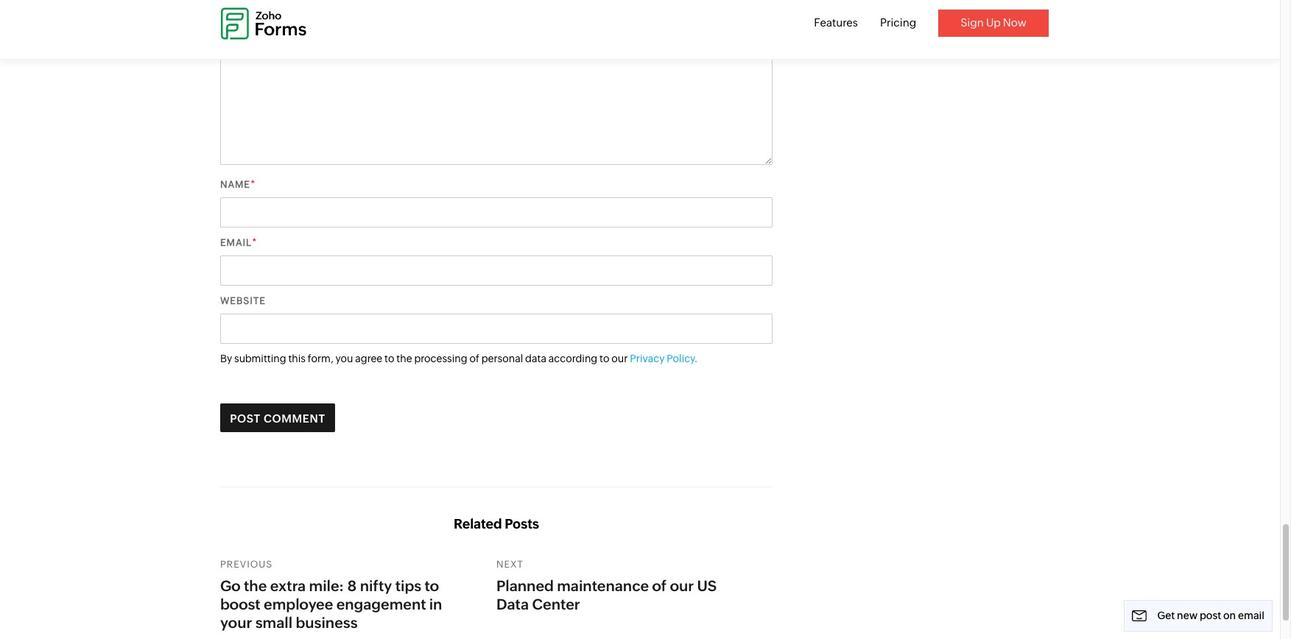Task type: describe. For each thing, give the bounding box(es) containing it.
related posts
[[454, 516, 539, 532]]

data
[[497, 596, 529, 613]]

0 horizontal spatial our
[[612, 353, 628, 365]]

policy.
[[667, 353, 698, 365]]

Comment text field
[[220, 0, 773, 165]]

email
[[220, 237, 252, 248]]

up
[[986, 16, 1001, 29]]

name *
[[220, 178, 255, 190]]

according
[[549, 353, 598, 365]]

by submitting this form, you agree to the processing of personal data according to our privacy policy.
[[220, 353, 698, 365]]

of inside next planned maintenance of our us data center
[[652, 578, 667, 595]]

form,
[[308, 353, 334, 365]]

0 horizontal spatial to
[[385, 353, 394, 365]]

next planned maintenance of our us data center
[[497, 559, 717, 613]]

1 horizontal spatial the
[[397, 353, 412, 365]]

8
[[347, 578, 357, 595]]

* for email *
[[252, 236, 257, 248]]

on
[[1224, 610, 1236, 622]]

name
[[220, 179, 250, 190]]

submitting
[[234, 353, 286, 365]]

our inside next planned maintenance of our us data center
[[670, 578, 694, 595]]

personal
[[482, 353, 523, 365]]

Name text field
[[220, 197, 773, 228]]

engagement in
[[336, 596, 442, 613]]

privacy policy. link
[[630, 353, 698, 365]]

related
[[454, 516, 502, 532]]

maintenance
[[557, 578, 649, 595]]

us
[[697, 578, 717, 595]]

center
[[532, 596, 580, 613]]

0 horizontal spatial of
[[470, 353, 479, 365]]

email
[[1238, 610, 1265, 622]]

get
[[1158, 610, 1175, 622]]

Email email field
[[220, 256, 773, 286]]

features link
[[814, 16, 858, 29]]

previous go the extra mile: 8 nifty tips to boost employee engagement in your small business
[[220, 559, 442, 631]]

pricing
[[880, 16, 917, 29]]

website
[[220, 295, 266, 306]]

the inside previous go the extra mile: 8 nifty tips to boost employee engagement in your small business
[[244, 578, 267, 595]]

your
[[220, 615, 252, 631]]

planned
[[497, 578, 554, 595]]

new
[[1177, 610, 1198, 622]]



Task type: vqa. For each thing, say whether or not it's contained in the screenshot.
NAME text field
yes



Task type: locate. For each thing, give the bounding box(es) containing it.
0 vertical spatial our
[[612, 353, 628, 365]]

you
[[336, 353, 353, 365]]

now
[[1003, 16, 1027, 29]]

the right 'agree'
[[397, 353, 412, 365]]

of
[[470, 353, 479, 365], [652, 578, 667, 595]]

0 vertical spatial the
[[397, 353, 412, 365]]

0 horizontal spatial the
[[244, 578, 267, 595]]

to right 'agree'
[[385, 353, 394, 365]]

business
[[296, 615, 358, 631]]

email *
[[220, 236, 257, 248]]

None submit
[[220, 404, 335, 433]]

boost
[[220, 596, 261, 613]]

by
[[220, 353, 232, 365]]

processing
[[414, 353, 467, 365]]

0 vertical spatial *
[[250, 178, 255, 190]]

post
[[1200, 610, 1222, 622]]

1 horizontal spatial to
[[425, 578, 439, 595]]

to
[[385, 353, 394, 365], [600, 353, 610, 365], [425, 578, 439, 595]]

0 vertical spatial of
[[470, 353, 479, 365]]

our left us
[[670, 578, 694, 595]]

go
[[220, 578, 241, 595]]

small
[[255, 615, 293, 631]]

pricing link
[[880, 16, 917, 29]]

mile:
[[309, 578, 344, 595]]

of left us
[[652, 578, 667, 595]]

privacy
[[630, 353, 665, 365]]

1 horizontal spatial our
[[670, 578, 694, 595]]

the
[[397, 353, 412, 365], [244, 578, 267, 595]]

1 vertical spatial *
[[252, 236, 257, 248]]

1 vertical spatial the
[[244, 578, 267, 595]]

* up email *
[[250, 178, 255, 190]]

sign up now
[[961, 16, 1027, 29]]

1 vertical spatial of
[[652, 578, 667, 595]]

sign
[[961, 16, 984, 29]]

to right tips in the left bottom of the page
[[425, 578, 439, 595]]

previous
[[220, 559, 273, 570]]

*
[[250, 178, 255, 190], [252, 236, 257, 248]]

nifty
[[360, 578, 392, 595]]

agree
[[355, 353, 383, 365]]

features
[[814, 16, 858, 29]]

tips
[[395, 578, 422, 595]]

our
[[612, 353, 628, 365], [670, 578, 694, 595]]

2 horizontal spatial to
[[600, 353, 610, 365]]

this
[[288, 353, 306, 365]]

1 horizontal spatial of
[[652, 578, 667, 595]]

next
[[497, 559, 524, 570]]

to right according
[[600, 353, 610, 365]]

employee
[[264, 596, 333, 613]]

* for name *
[[250, 178, 255, 190]]

sign up now link
[[939, 10, 1049, 36]]

extra
[[270, 578, 306, 595]]

get new post on email
[[1158, 610, 1265, 622]]

Website text field
[[220, 314, 773, 344]]

posts
[[505, 516, 539, 532]]

data
[[525, 353, 547, 365]]

1 vertical spatial our
[[670, 578, 694, 595]]

the down previous
[[244, 578, 267, 595]]

our left privacy
[[612, 353, 628, 365]]

to inside previous go the extra mile: 8 nifty tips to boost employee engagement in your small business
[[425, 578, 439, 595]]

of left personal
[[470, 353, 479, 365]]

* up website
[[252, 236, 257, 248]]



